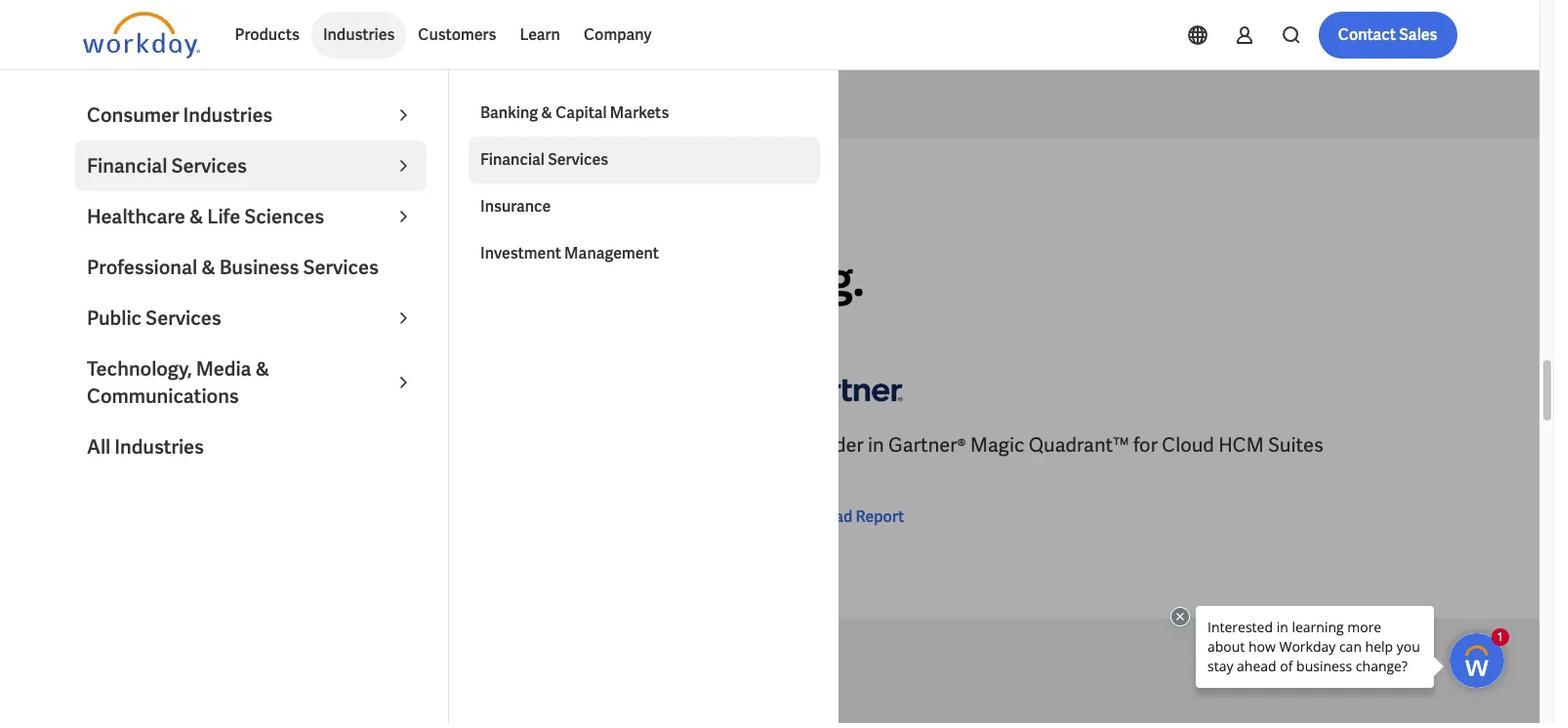 Task type: vqa. For each thing, say whether or not it's contained in the screenshot.
'and'
yes



Task type: locate. For each thing, give the bounding box(es) containing it.
a for a leader in 2023 gartner® magic quadrant™ for cloud erp for service- centric enterprises
[[83, 433, 96, 458]]

2 quadrant™ from the left
[[1029, 433, 1130, 458]]

a leader in gartner® magic quadrant™ for cloud hcm suites
[[786, 433, 1324, 458]]

financial services up analysts
[[87, 153, 247, 179]]

a inside a leader in 2023 gartner® magic quadrant™ for cloud erp for service- centric enterprises
[[83, 433, 96, 458]]

a
[[83, 249, 115, 310], [83, 433, 96, 458], [786, 433, 799, 458]]

learn more link
[[107, 13, 188, 37], [576, 13, 657, 37]]

a up the read report "link"
[[786, 433, 799, 458]]

in
[[267, 249, 307, 310], [165, 433, 181, 458], [868, 433, 884, 458]]

gartner image
[[83, 362, 200, 416], [786, 362, 903, 416]]

life
[[207, 204, 240, 229]]

services inside 'dropdown button'
[[171, 153, 247, 179]]

services up technology, media & communications
[[146, 306, 221, 331]]

0 horizontal spatial learn more
[[107, 14, 188, 35]]

1 horizontal spatial financial
[[480, 149, 545, 170]]

1 horizontal spatial learn more
[[576, 14, 657, 35]]

learn up consumer
[[107, 14, 148, 35]]

financial services for financial services 'link'
[[480, 149, 609, 170]]

services for the public services 'dropdown button'
[[146, 306, 221, 331]]

go to the homepage image
[[83, 12, 200, 59]]

insurance link
[[469, 184, 820, 230]]

consumer industries button
[[75, 90, 427, 141]]

services down capital
[[548, 149, 609, 170]]

contact sales link
[[1319, 12, 1457, 59]]

1 horizontal spatial for
[[602, 433, 626, 458]]

media
[[196, 356, 252, 382]]

1 gartner image from the left
[[83, 362, 200, 416]]

0 horizontal spatial learn more link
[[107, 13, 188, 37]]

services inside 'link'
[[548, 149, 609, 170]]

healthcare & life sciences button
[[75, 191, 427, 242]]

financial inside 'dropdown button'
[[87, 153, 167, 179]]

0 horizontal spatial learn
[[107, 14, 148, 35]]

financial services inside 'dropdown button'
[[87, 153, 247, 179]]

public services
[[87, 306, 221, 331]]

2 gartner image from the left
[[786, 362, 903, 416]]

industries button
[[311, 12, 407, 59]]

& down healthcare & life sciences
[[201, 255, 216, 280]]

industries
[[323, 24, 395, 45], [183, 103, 273, 128], [114, 435, 204, 460]]

banking
[[480, 103, 538, 123]]

more up markets
[[619, 14, 657, 35]]

2 more from the left
[[619, 14, 657, 35]]

for right erp
[[602, 433, 626, 458]]

2 horizontal spatial learn
[[576, 14, 616, 35]]

financial down consumer
[[87, 153, 167, 179]]

0 horizontal spatial magic
[[314, 433, 368, 458]]

services for financial services 'dropdown button' in the left top of the page
[[171, 153, 247, 179]]

technology, media & communications
[[87, 356, 270, 409]]

industries up enterprises
[[114, 435, 204, 460]]

a down what
[[83, 249, 115, 310]]

more for first the learn more link from right
[[619, 14, 657, 35]]

customers button
[[407, 12, 508, 59]]

learn more link up consumer
[[107, 13, 188, 37]]

2 learn more from the left
[[576, 14, 657, 35]]

2 cloud from the left
[[1162, 433, 1215, 458]]

0 horizontal spatial for
[[477, 433, 501, 458]]

0 horizontal spatial quadrant™
[[372, 433, 473, 458]]

& left life
[[189, 204, 203, 229]]

for left erp
[[477, 433, 501, 458]]

markets
[[610, 103, 669, 123]]

1 vertical spatial industries
[[183, 103, 273, 128]]

quadrant™
[[372, 433, 473, 458], [1029, 433, 1130, 458]]

gartner®
[[232, 433, 310, 458], [889, 433, 966, 458]]

centric
[[83, 460, 148, 486]]

leader up the read
[[803, 433, 864, 458]]

investment
[[480, 243, 561, 264]]

leader inside a leader in 2023 gartner® magic quadrant™ for cloud erp for service- centric enterprises
[[100, 433, 161, 458]]

0 horizontal spatial in
[[165, 433, 181, 458]]

0 horizontal spatial gartner image
[[83, 362, 200, 416]]

0 horizontal spatial cloud
[[506, 433, 558, 458]]

&
[[541, 103, 553, 123], [189, 204, 203, 229], [201, 255, 216, 280], [255, 356, 270, 382]]

learn more right learn dropdown button
[[576, 14, 657, 35]]

communications
[[87, 384, 239, 409]]

cloud left erp
[[506, 433, 558, 458]]

gartner image for 2023
[[83, 362, 200, 416]]

financial services up insurance
[[480, 149, 609, 170]]

learn more for second the learn more link from the right
[[107, 14, 188, 35]]

industries for consumer industries
[[183, 103, 273, 128]]

1 quadrant™ from the left
[[372, 433, 473, 458]]

1 learn more link from the left
[[107, 13, 188, 37]]

more
[[151, 14, 188, 35], [619, 14, 657, 35]]

financial services
[[480, 149, 609, 170], [87, 153, 247, 179]]

sales
[[1400, 24, 1438, 45]]

leader
[[100, 433, 161, 458], [803, 433, 864, 458]]

financial services inside 'link'
[[480, 149, 609, 170]]

financial up insurance
[[480, 149, 545, 170]]

leader for a leader in 2023 gartner® magic quadrant™ for cloud erp for service- centric enterprises
[[100, 433, 161, 458]]

industries up financial services 'dropdown button' in the left top of the page
[[183, 103, 273, 128]]

0 horizontal spatial financial
[[87, 153, 167, 179]]

2 vertical spatial industries
[[114, 435, 204, 460]]

cloud
[[506, 433, 558, 458], [1162, 433, 1215, 458]]

0 vertical spatial industries
[[323, 24, 395, 45]]

products
[[235, 24, 300, 45]]

investment management link
[[469, 230, 820, 277]]

2 horizontal spatial for
[[1134, 433, 1158, 458]]

& right media
[[255, 356, 270, 382]]

leader up centric
[[100, 433, 161, 458]]

in down sciences
[[267, 249, 307, 310]]

1 learn more from the left
[[107, 14, 188, 35]]

1 horizontal spatial magic
[[971, 433, 1025, 458]]

professional & business services link
[[75, 242, 427, 293]]

1 horizontal spatial more
[[619, 14, 657, 35]]

0 horizontal spatial leader
[[100, 433, 161, 458]]

1 horizontal spatial leader
[[803, 433, 864, 458]]

services down sciences
[[303, 255, 379, 280]]

a up centric
[[83, 433, 96, 458]]

business
[[219, 255, 299, 280]]

financial inside 'link'
[[480, 149, 545, 170]]

gartner® up report
[[889, 433, 966, 458]]

in for gartner®
[[868, 433, 884, 458]]

financial for financial services 'dropdown button' in the left top of the page
[[87, 153, 167, 179]]

industries right products
[[323, 24, 395, 45]]

2 magic from the left
[[971, 433, 1025, 458]]

1 horizontal spatial gartner image
[[786, 362, 903, 416]]

financial for financial services 'link'
[[480, 149, 545, 170]]

consumer
[[87, 103, 179, 128]]

in left 2023
[[165, 433, 181, 458]]

learn right learn dropdown button
[[576, 14, 616, 35]]

read
[[817, 507, 853, 528]]

more up consumer industries
[[151, 14, 188, 35]]

& left capital
[[541, 103, 553, 123]]

learn more up consumer
[[107, 14, 188, 35]]

1 cloud from the left
[[506, 433, 558, 458]]

magic inside a leader in 2023 gartner® magic quadrant™ for cloud erp for service- centric enterprises
[[314, 433, 368, 458]]

cloud inside a leader in 2023 gartner® magic quadrant™ for cloud erp for service- centric enterprises
[[506, 433, 558, 458]]

1 horizontal spatial learn
[[520, 24, 560, 45]]

1 horizontal spatial gartner®
[[889, 433, 966, 458]]

learn
[[107, 14, 148, 35], [576, 14, 616, 35], [520, 24, 560, 45]]

1 horizontal spatial financial services
[[480, 149, 609, 170]]

learn left company
[[520, 24, 560, 45]]

services inside 'dropdown button'
[[146, 306, 221, 331]]

suites
[[1268, 433, 1324, 458]]

learn more
[[107, 14, 188, 35], [576, 14, 657, 35]]

gartner® right 2023
[[232, 433, 310, 458]]

2 horizontal spatial in
[[868, 433, 884, 458]]

a for a leader in finance, hr, and planning.
[[83, 249, 115, 310]]

services up say at the left of page
[[171, 153, 247, 179]]

contact
[[1339, 24, 1396, 45]]

for
[[477, 433, 501, 458], [602, 433, 626, 458], [1134, 433, 1158, 458]]

0 horizontal spatial gartner®
[[232, 433, 310, 458]]

1 horizontal spatial cloud
[[1162, 433, 1215, 458]]

in for 2023
[[165, 433, 181, 458]]

in up report
[[868, 433, 884, 458]]

1 horizontal spatial learn more link
[[576, 13, 657, 37]]

gartner image for gartner®
[[786, 362, 903, 416]]

1 more from the left
[[151, 14, 188, 35]]

1 leader from the left
[[100, 433, 161, 458]]

services
[[548, 149, 609, 170], [171, 153, 247, 179], [303, 255, 379, 280], [146, 306, 221, 331]]

2 leader from the left
[[803, 433, 864, 458]]

financial
[[480, 149, 545, 170], [87, 153, 167, 179]]

financial services link
[[469, 137, 820, 184]]

analysts
[[126, 203, 195, 220]]

for left hcm
[[1134, 433, 1158, 458]]

consumer industries
[[87, 103, 273, 128]]

1 gartner® from the left
[[232, 433, 310, 458]]

0 horizontal spatial more
[[151, 14, 188, 35]]

1 horizontal spatial in
[[267, 249, 307, 310]]

learn button
[[508, 12, 572, 59]]

0 horizontal spatial financial services
[[87, 153, 247, 179]]

2 learn more link from the left
[[576, 13, 657, 37]]

management
[[564, 243, 659, 264]]

magic
[[314, 433, 368, 458], [971, 433, 1025, 458]]

learn inside dropdown button
[[520, 24, 560, 45]]

cloud left hcm
[[1162, 433, 1215, 458]]

1 magic from the left
[[314, 433, 368, 458]]

learn for second the learn more link from the right
[[107, 14, 148, 35]]

learn more link right learn dropdown button
[[576, 13, 657, 37]]

1 horizontal spatial quadrant™
[[1029, 433, 1130, 458]]

more for second the learn more link from the right
[[151, 14, 188, 35]]

in inside a leader in 2023 gartner® magic quadrant™ for cloud erp for service- centric enterprises
[[165, 433, 181, 458]]



Task type: describe. For each thing, give the bounding box(es) containing it.
2 gartner® from the left
[[889, 433, 966, 458]]

and
[[578, 249, 659, 310]]

planning.
[[668, 249, 865, 310]]

technology, media & communications button
[[75, 344, 427, 422]]

learn more for first the learn more link from right
[[576, 14, 657, 35]]

finance,
[[316, 249, 485, 310]]

professional & business services
[[87, 255, 379, 280]]

2 for from the left
[[602, 433, 626, 458]]

report
[[856, 507, 904, 528]]

all
[[87, 435, 111, 460]]

quadrant™ inside a leader in 2023 gartner® magic quadrant™ for cloud erp for service- centric enterprises
[[372, 433, 473, 458]]

read report link
[[786, 506, 904, 530]]

products button
[[223, 12, 311, 59]]

industries for all industries
[[114, 435, 204, 460]]

hcm
[[1219, 433, 1264, 458]]

contact sales
[[1339, 24, 1438, 45]]

hr,
[[494, 249, 569, 310]]

a leader in finance, hr, and planning.
[[83, 249, 865, 310]]

& for life
[[189, 204, 203, 229]]

company
[[584, 24, 652, 45]]

leader for a leader in gartner® magic quadrant™ for cloud hcm suites
[[803, 433, 864, 458]]

technology,
[[87, 356, 192, 382]]

services for financial services 'link'
[[548, 149, 609, 170]]

3 for from the left
[[1134, 433, 1158, 458]]

read report
[[817, 507, 904, 528]]

2023
[[186, 433, 228, 458]]

erp
[[562, 433, 598, 458]]

& inside technology, media & communications
[[255, 356, 270, 382]]

learn for first the learn more link from right
[[576, 14, 616, 35]]

customers
[[418, 24, 496, 45]]

a leader in 2023 gartner® magic quadrant™ for cloud erp for service- centric enterprises
[[83, 433, 702, 486]]

banking & capital markets link
[[469, 90, 820, 137]]

enterprises
[[152, 460, 253, 486]]

all industries
[[87, 435, 204, 460]]

banking & capital markets
[[480, 103, 669, 123]]

investment management
[[480, 243, 659, 264]]

public services button
[[75, 293, 427, 344]]

service-
[[631, 433, 702, 458]]

insurance
[[480, 196, 551, 217]]

& for business
[[201, 255, 216, 280]]

healthcare & life sciences
[[87, 204, 324, 229]]

financial services button
[[75, 141, 427, 191]]

gartner® inside a leader in 2023 gartner® magic quadrant™ for cloud erp for service- centric enterprises
[[232, 433, 310, 458]]

say
[[198, 203, 223, 220]]

all industries link
[[75, 422, 427, 473]]

what
[[83, 203, 123, 220]]

company button
[[572, 12, 664, 59]]

professional
[[87, 255, 197, 280]]

financial services for financial services 'dropdown button' in the left top of the page
[[87, 153, 247, 179]]

what analysts say
[[83, 203, 223, 220]]

in for finance,
[[267, 249, 307, 310]]

healthcare
[[87, 204, 185, 229]]

1 for from the left
[[477, 433, 501, 458]]

public
[[87, 306, 142, 331]]

& for capital
[[541, 103, 553, 123]]

capital
[[556, 103, 607, 123]]

leader
[[124, 249, 258, 310]]

sciences
[[244, 204, 324, 229]]

a for a leader in gartner® magic quadrant™ for cloud hcm suites
[[786, 433, 799, 458]]



